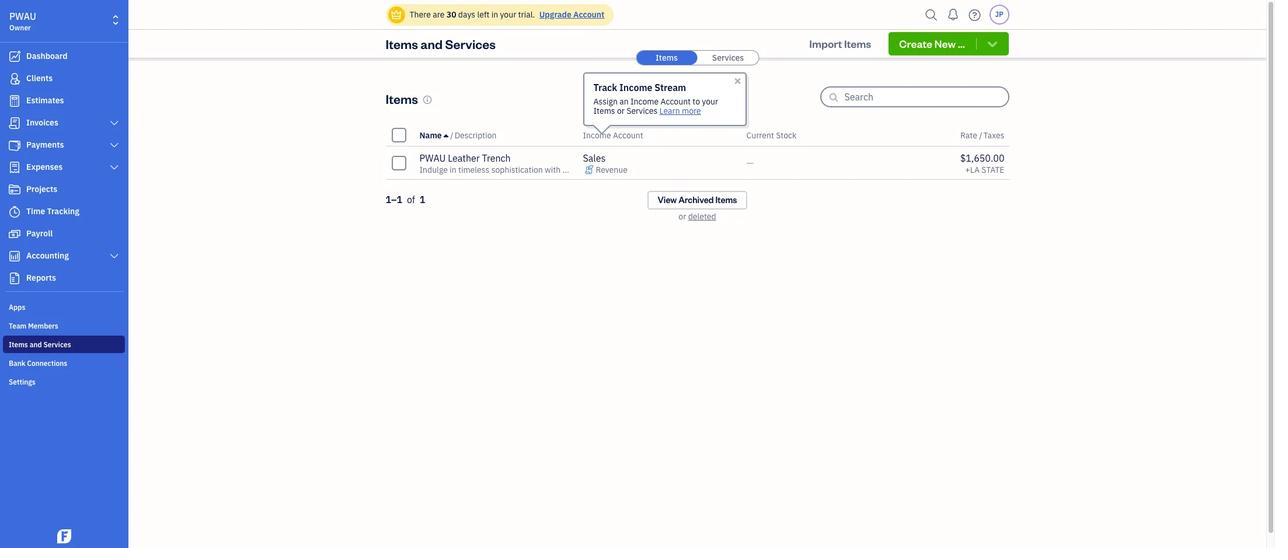 Task type: locate. For each thing, give the bounding box(es) containing it.
rate
[[960, 130, 977, 140]]

30
[[446, 9, 456, 20]]

1 vertical spatial chevron large down image
[[109, 252, 120, 261]]

1 vertical spatial and
[[30, 340, 42, 349]]

pwau up owner
[[9, 11, 36, 22]]

0 vertical spatial or
[[617, 105, 625, 116]]

items down team
[[9, 340, 28, 349]]

pwau
[[9, 11, 36, 22], [419, 152, 446, 164]]

items and services down the are on the left of page
[[386, 36, 496, 52]]

items and services up bank connections
[[9, 340, 71, 349]]

account down an
[[613, 130, 643, 140]]

upgrade
[[539, 9, 571, 20]]

or left deleted
[[679, 211, 686, 222]]

1 vertical spatial account
[[661, 96, 691, 107]]

accounting link
[[3, 246, 125, 267]]

invoices
[[26, 117, 58, 128]]

estimates
[[26, 95, 64, 106]]

trial.
[[518, 9, 535, 20]]

projects link
[[3, 179, 125, 200]]

invoice image
[[8, 117, 22, 129]]

current stock
[[746, 130, 797, 140]]

1 horizontal spatial or
[[679, 211, 686, 222]]

2 chevron large down image from the top
[[109, 252, 120, 261]]

and inside items and services "link"
[[30, 340, 42, 349]]

view archived items or deleted
[[658, 194, 737, 222]]

left
[[477, 9, 489, 20]]

services down track income stream
[[627, 105, 658, 116]]

info image
[[423, 95, 432, 104]]

learn
[[659, 105, 680, 116]]

bank connections
[[9, 359, 67, 368]]

upgrade account link
[[537, 9, 604, 20]]

1 vertical spatial or
[[679, 211, 686, 222]]

1 horizontal spatial your
[[702, 96, 718, 107]]

items inside assign an income account to your items or services
[[593, 105, 615, 116]]

or
[[617, 105, 625, 116], [679, 211, 686, 222]]

1 horizontal spatial pwau
[[419, 152, 446, 164]]

learn more
[[659, 105, 701, 116]]

account inside assign an income account to your items or services
[[661, 96, 691, 107]]

track
[[593, 81, 617, 93]]

0 horizontal spatial /
[[450, 130, 453, 140]]

account right the 'upgrade'
[[573, 9, 604, 20]]

deleted link
[[688, 211, 716, 222]]

1 horizontal spatial and
[[421, 36, 443, 52]]

items
[[386, 36, 418, 52], [844, 37, 871, 50], [656, 53, 678, 63], [386, 90, 418, 107], [593, 105, 615, 116], [715, 194, 737, 206], [9, 340, 28, 349]]

services inside assign an income account to your items or services
[[627, 105, 658, 116]]

chevron large down image for expenses
[[109, 163, 120, 172]]

deleted
[[688, 211, 716, 222]]

current stock link
[[746, 130, 797, 140]]

items link
[[636, 51, 697, 65]]

chevron large down image up expenses link on the left top
[[109, 141, 120, 150]]

estimates link
[[3, 90, 125, 112]]

1 vertical spatial income
[[630, 96, 659, 107]]

to
[[693, 96, 700, 107]]

2 vertical spatial income
[[583, 130, 611, 140]]

2 horizontal spatial account
[[661, 96, 691, 107]]

chevron large down image up reports link
[[109, 252, 120, 261]]

import
[[809, 37, 842, 50]]

import items
[[809, 37, 871, 50]]

chevron large down image up projects link
[[109, 163, 120, 172]]

/ right the rate
[[979, 130, 982, 140]]

stock
[[776, 130, 797, 140]]

0 vertical spatial and
[[421, 36, 443, 52]]

services up close image at the top
[[712, 53, 744, 63]]

items up deleted link
[[715, 194, 737, 206]]

chevron large down image up payments link
[[109, 119, 120, 128]]

0 vertical spatial chevron large down image
[[109, 141, 120, 150]]

0 vertical spatial account
[[573, 9, 604, 20]]

1 vertical spatial pwau
[[419, 152, 446, 164]]

items and services link
[[3, 336, 125, 353]]

1 vertical spatial chevron large down image
[[109, 163, 120, 172]]

dashboard image
[[8, 51, 22, 62]]

1 horizontal spatial items and services
[[386, 36, 496, 52]]

1 vertical spatial items and services
[[9, 340, 71, 349]]

services inside "link"
[[712, 53, 744, 63]]

0 horizontal spatial pwau
[[9, 11, 36, 22]]

income up sales
[[583, 130, 611, 140]]

taxes
[[984, 130, 1004, 140]]

services up 'bank connections' link
[[43, 340, 71, 349]]

your right in
[[500, 9, 516, 20]]

an
[[620, 96, 629, 107]]

income
[[620, 81, 652, 93], [630, 96, 659, 107], [583, 130, 611, 140]]

2 / from the left
[[979, 130, 982, 140]]

items left the info icon
[[386, 90, 418, 107]]

notifications image
[[944, 3, 962, 26]]

view archived items link
[[647, 191, 748, 210]]

items inside "link"
[[9, 340, 28, 349]]

0 vertical spatial your
[[500, 9, 516, 20]]

assign
[[593, 96, 618, 107]]

+
[[965, 165, 970, 175]]

project image
[[8, 184, 22, 196]]

2 chevron large down image from the top
[[109, 163, 120, 172]]

pwau inside main element
[[9, 11, 36, 22]]

pwau down name
[[419, 152, 446, 164]]

1–1
[[386, 194, 402, 206]]

chevron large down image
[[109, 141, 120, 150], [109, 252, 120, 261]]

description
[[455, 130, 497, 140]]

timer image
[[8, 206, 22, 218]]

or up income account link
[[617, 105, 625, 116]]

days
[[458, 9, 475, 20]]

income up an
[[620, 81, 652, 93]]

—
[[746, 157, 754, 169]]

1 chevron large down image from the top
[[109, 141, 120, 150]]

bank connections link
[[3, 354, 125, 372]]

services
[[445, 36, 496, 52], [712, 53, 744, 63], [627, 105, 658, 116], [43, 340, 71, 349]]

1 vertical spatial your
[[702, 96, 718, 107]]

2 vertical spatial account
[[613, 130, 643, 140]]

items left an
[[593, 105, 615, 116]]

account
[[573, 9, 604, 20], [661, 96, 691, 107], [613, 130, 643, 140]]

and down the team members
[[30, 340, 42, 349]]

0 horizontal spatial your
[[500, 9, 516, 20]]

account down stream
[[661, 96, 691, 107]]

import items button
[[799, 32, 882, 55]]

and down the are on the left of page
[[421, 36, 443, 52]]

0 horizontal spatial or
[[617, 105, 625, 116]]

items inside view archived items or deleted
[[715, 194, 737, 206]]

your
[[500, 9, 516, 20], [702, 96, 718, 107]]

0 vertical spatial pwau
[[9, 11, 36, 22]]

members
[[28, 322, 58, 330]]

1 horizontal spatial /
[[979, 130, 982, 140]]

jp
[[995, 10, 1003, 19]]

pwau for leather
[[419, 152, 446, 164]]

tracking
[[47, 206, 79, 217]]

0 horizontal spatial items and services
[[9, 340, 71, 349]]

chevron large down image
[[109, 119, 120, 128], [109, 163, 120, 172]]

and
[[421, 36, 443, 52], [30, 340, 42, 349]]

crown image
[[390, 8, 403, 21]]

or inside assign an income account to your items or services
[[617, 105, 625, 116]]

/ right caretup icon
[[450, 130, 453, 140]]

time tracking
[[26, 206, 79, 217]]

payroll
[[26, 228, 53, 239]]

bank
[[9, 359, 25, 368]]

archived
[[679, 194, 714, 206]]

1
[[420, 194, 425, 206]]

items and services
[[386, 36, 496, 52], [9, 340, 71, 349]]

0 horizontal spatial and
[[30, 340, 42, 349]]

1 chevron large down image from the top
[[109, 119, 120, 128]]

services down days
[[445, 36, 496, 52]]

chevrondown image
[[986, 38, 999, 50]]

more
[[682, 105, 701, 116]]

income account link
[[583, 130, 643, 140]]

assign an income account to your items or services
[[593, 96, 718, 116]]

your right to
[[702, 96, 718, 107]]

income account
[[583, 130, 643, 140]]

chevron large down image inside payments link
[[109, 141, 120, 150]]

0 vertical spatial chevron large down image
[[109, 119, 120, 128]]

of
[[407, 194, 415, 206]]

chevron large down image inside accounting link
[[109, 252, 120, 261]]

income down track income stream
[[630, 96, 659, 107]]

chevron large down image for payments
[[109, 141, 120, 150]]

trench
[[482, 152, 511, 164]]

view
[[658, 194, 677, 206]]

items right import
[[844, 37, 871, 50]]

rate / taxes
[[960, 130, 1004, 140]]

clients
[[26, 73, 53, 83]]

items up stream
[[656, 53, 678, 63]]



Task type: describe. For each thing, give the bounding box(es) containing it.
your inside assign an income account to your items or services
[[702, 96, 718, 107]]

services inside "link"
[[43, 340, 71, 349]]

$1,650.00
[[960, 152, 1004, 164]]

apps
[[9, 303, 25, 312]]

1 / from the left
[[450, 130, 453, 140]]

there are 30 days left in your trial. upgrade account
[[410, 9, 604, 20]]

create
[[899, 37, 932, 50]]

payments
[[26, 140, 64, 150]]

or inside view archived items or deleted
[[679, 211, 686, 222]]

learn more link
[[659, 105, 701, 116]]

0 vertical spatial items and services
[[386, 36, 496, 52]]

…
[[958, 37, 965, 50]]

jp button
[[989, 5, 1009, 25]]

chevron large down image for invoices
[[109, 119, 120, 128]]

expense image
[[8, 162, 22, 173]]

projects
[[26, 184, 57, 194]]

expenses
[[26, 162, 63, 172]]

main element
[[0, 0, 158, 548]]

expenses link
[[3, 157, 125, 178]]

state
[[982, 165, 1004, 175]]

client image
[[8, 73, 22, 85]]

payroll link
[[3, 224, 125, 245]]

reports link
[[3, 268, 125, 289]]

sales
[[583, 152, 606, 164]]

1–1 of 1
[[386, 194, 425, 206]]

estimate image
[[8, 95, 22, 107]]

items down crown icon
[[386, 36, 418, 52]]

current
[[746, 130, 774, 140]]

services link
[[698, 51, 758, 65]]

0 horizontal spatial account
[[573, 9, 604, 20]]

new
[[934, 37, 956, 50]]

settings link
[[3, 373, 125, 391]]

are
[[433, 9, 445, 20]]

owner
[[9, 23, 31, 32]]

chart image
[[8, 250, 22, 262]]

create new … button
[[889, 32, 1009, 55]]

0 vertical spatial income
[[620, 81, 652, 93]]

payment image
[[8, 140, 22, 151]]

team
[[9, 322, 26, 330]]

apps link
[[3, 298, 125, 316]]

dashboard
[[26, 51, 68, 61]]

Search text field
[[845, 88, 1008, 106]]

track income stream
[[593, 81, 686, 93]]

rate link
[[960, 130, 979, 140]]

close image
[[733, 76, 742, 86]]

there
[[410, 9, 431, 20]]

accounting
[[26, 250, 69, 261]]

la
[[970, 165, 980, 175]]

1 horizontal spatial account
[[613, 130, 643, 140]]

dashboard link
[[3, 46, 125, 67]]

go to help image
[[965, 6, 984, 24]]

team members
[[9, 322, 58, 330]]

revenue
[[596, 165, 628, 175]]

items and services inside "link"
[[9, 340, 71, 349]]

caretup image
[[444, 130, 448, 140]]

time tracking link
[[3, 201, 125, 222]]

report image
[[8, 273, 22, 284]]

clients link
[[3, 68, 125, 89]]

name
[[419, 130, 442, 140]]

freshbooks image
[[55, 530, 74, 544]]

income inside assign an income account to your items or services
[[630, 96, 659, 107]]

invoices link
[[3, 113, 125, 134]]

in
[[491, 9, 498, 20]]

payments link
[[3, 135, 125, 156]]

time
[[26, 206, 45, 217]]

name link
[[419, 130, 450, 140]]

pwau owner
[[9, 11, 36, 32]]

$1,650.00 + la state
[[960, 152, 1004, 175]]

description link
[[455, 130, 497, 140]]

stream
[[655, 81, 686, 93]]

pwau leather trench
[[419, 152, 511, 164]]

money image
[[8, 228, 22, 240]]

settings
[[9, 378, 36, 387]]

team members link
[[3, 317, 125, 335]]

items inside button
[[844, 37, 871, 50]]

leather
[[448, 152, 480, 164]]

create new … button
[[889, 32, 1009, 55]]

connections
[[27, 359, 67, 368]]

create new …
[[899, 37, 965, 50]]

reports
[[26, 273, 56, 283]]

chevron large down image for accounting
[[109, 252, 120, 261]]

pwau for owner
[[9, 11, 36, 22]]

search image
[[922, 6, 941, 24]]



Task type: vqa. For each thing, say whether or not it's contained in the screenshot.
transactions.
no



